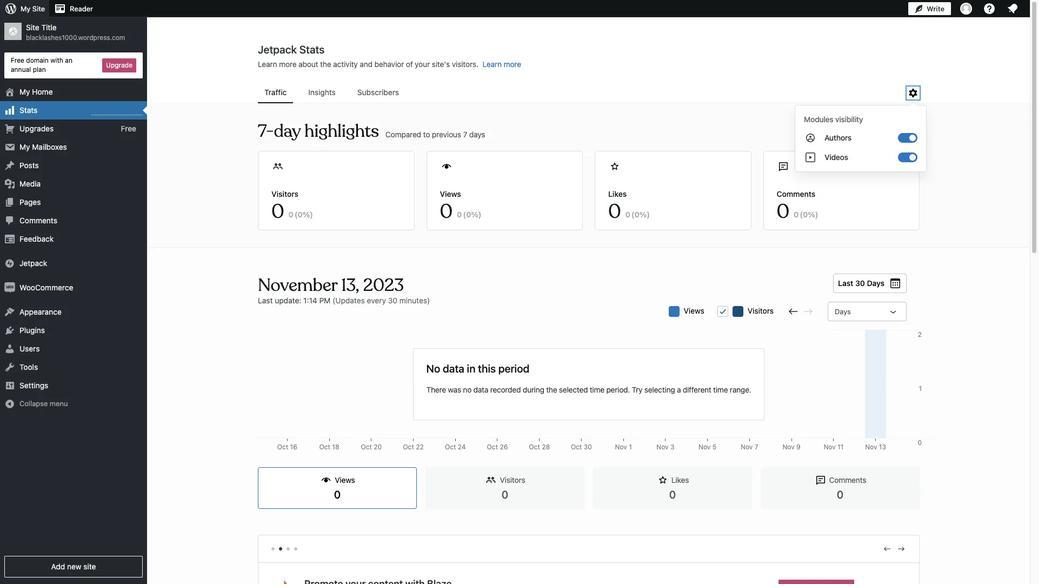 Task type: vqa. For each thing, say whether or not it's contained in the screenshot.
Days
yes



Task type: describe. For each thing, give the bounding box(es) containing it.
last inside november 13, 2023 last update: 1:14 pm (updates every 30 minutes)
[[258, 296, 273, 305]]

img image for jetpack
[[4, 258, 15, 269]]

oct for oct 20
[[361, 443, 372, 451]]

media link
[[0, 175, 147, 193]]

free domain with an annual plan
[[11, 56, 72, 73]]

site inside "site title blacklashes1000.wordpress.com"
[[26, 23, 39, 32]]

( for views 0 0 ( 0 %)
[[463, 210, 466, 219]]

comments for comments 0 0 ( 0 %)
[[777, 189, 816, 199]]

selected
[[559, 385, 588, 394]]

last 30 days button
[[834, 274, 907, 293]]

tools
[[19, 362, 38, 371]]

oct 26
[[487, 443, 508, 451]]

previous image
[[883, 544, 893, 554]]

authors
[[825, 133, 852, 142]]

there
[[427, 385, 446, 394]]

oct 30
[[571, 443, 592, 451]]

1 vertical spatial the
[[547, 385, 558, 394]]

1 vertical spatial data
[[474, 385, 489, 394]]

my mailboxes link
[[0, 138, 147, 156]]

nov for nov 9
[[783, 443, 795, 451]]

nov for nov 13
[[866, 443, 878, 451]]

visitors for visitors 0 0 ( 0 %)
[[272, 189, 299, 199]]

and
[[360, 60, 373, 69]]

traffic link
[[258, 83, 293, 102]]

learn more
[[483, 60, 522, 69]]

an
[[65, 56, 72, 64]]

views for views
[[684, 306, 705, 315]]

oct 20
[[361, 443, 382, 451]]

period.
[[607, 385, 630, 394]]

last 30 days
[[839, 279, 885, 288]]

subscribers
[[358, 88, 399, 97]]

the inside jetpack stats learn more about the activity and behavior of your site's visitors. learn more
[[320, 60, 331, 69]]

views 0
[[334, 476, 355, 501]]

comments for comments 0
[[830, 476, 867, 485]]

3
[[671, 443, 675, 451]]

a
[[677, 385, 681, 394]]

woocommerce link
[[0, 278, 147, 297]]

collapse menu
[[19, 399, 68, 408]]

oct 18
[[320, 443, 340, 451]]

comments for comments
[[19, 216, 57, 225]]

compared
[[386, 130, 421, 139]]

to
[[423, 130, 430, 139]]

( for comments 0 0 ( 0 %)
[[800, 210, 803, 219]]

nov for nov 1
[[615, 443, 628, 451]]

plugins link
[[0, 321, 147, 340]]

users link
[[0, 340, 147, 358]]

none checkbox inside jetpack stats main content
[[718, 306, 729, 317]]

comments 0
[[830, 476, 867, 501]]

0 inside the views 0
[[334, 488, 341, 501]]

feedback link
[[0, 230, 147, 248]]

settings link
[[0, 376, 147, 395]]

100,000 2 1 0
[[898, 331, 923, 447]]

jetpack stats
[[258, 43, 325, 56]]

visitors.
[[452, 60, 479, 69]]

likes for likes 0 0 ( 0 %)
[[609, 189, 627, 199]]

11
[[838, 443, 844, 451]]

add
[[51, 562, 65, 571]]

views for views 0
[[335, 476, 355, 485]]

visitors 0
[[500, 476, 526, 501]]

%) for views 0 0 ( 0 %)
[[471, 210, 482, 219]]

new
[[67, 562, 81, 571]]

nov 3
[[657, 443, 675, 451]]

oct for oct 16
[[277, 443, 289, 451]]

free for free
[[121, 124, 136, 133]]

learn more link
[[483, 60, 522, 69]]

site's
[[432, 60, 450, 69]]

( for likes 0 0 ( 0 %)
[[632, 210, 635, 219]]

woocommerce
[[19, 283, 73, 292]]

menu
[[50, 399, 68, 408]]

days inside dropdown button
[[835, 307, 852, 316]]

my home
[[19, 87, 53, 96]]

range.
[[730, 385, 752, 394]]

9
[[797, 443, 801, 451]]

oct 16
[[277, 443, 297, 451]]

30 for last
[[856, 279, 866, 288]]

modules
[[805, 115, 834, 124]]

nov for nov 7
[[741, 443, 753, 451]]

compared to previous 7 days
[[386, 130, 486, 139]]

100,000 for 100,000
[[898, 443, 923, 451]]

100,000 for 100,000 2 1 0
[[898, 331, 923, 339]]

my home link
[[0, 83, 147, 101]]

0 horizontal spatial 7
[[463, 130, 468, 139]]

feedback
[[19, 234, 54, 243]]

1:14
[[304, 296, 317, 305]]

nov 9
[[783, 443, 801, 451]]

of
[[406, 60, 413, 69]]

no data in this period
[[427, 362, 530, 375]]

modules visibility
[[805, 115, 864, 124]]

days button
[[828, 302, 907, 321]]

menu inside jetpack stats main content
[[258, 83, 907, 103]]

days inside button
[[868, 279, 885, 288]]

%) for likes 0 0 ( 0 %)
[[640, 210, 650, 219]]

jetpack
[[19, 258, 47, 268]]

learn
[[258, 60, 277, 69]]

no
[[427, 362, 441, 375]]

highlights
[[305, 120, 379, 142]]

2023
[[363, 274, 404, 297]]

nov for nov 3
[[657, 443, 669, 451]]

last inside button
[[839, 279, 854, 288]]

tooltip containing modules visibility
[[790, 100, 927, 172]]

visibility
[[836, 115, 864, 124]]

0 inside likes 0
[[670, 488, 676, 501]]

my mailboxes
[[19, 142, 67, 151]]

nov for nov 11
[[824, 443, 836, 451]]

appearance
[[19, 307, 62, 316]]

posts
[[19, 160, 39, 170]]

site title blacklashes1000.wordpress.com
[[26, 23, 125, 42]]

insights
[[309, 88, 336, 97]]

my for my site
[[21, 4, 30, 13]]

my profile image
[[961, 3, 973, 15]]

there was no data recorded during the selected time period. try selecting a different time range.
[[427, 385, 752, 394]]

write link
[[909, 0, 952, 17]]

%) for visitors 0 0 ( 0 %)
[[303, 210, 313, 219]]

pager controls element
[[259, 536, 920, 563]]



Task type: locate. For each thing, give the bounding box(es) containing it.
1 vertical spatial 100,000
[[898, 443, 923, 451]]

write
[[927, 4, 945, 13]]

0 horizontal spatial days
[[835, 307, 852, 316]]

( inside comments 0 0 ( 0 %)
[[800, 210, 803, 219]]

nov 13
[[866, 443, 887, 451]]

2 oct from the left
[[320, 443, 331, 451]]

nov right oct 30
[[615, 443, 628, 451]]

1 inside 100,000 2 1 0
[[920, 385, 923, 393]]

manage your notifications image
[[1007, 2, 1020, 15]]

30 inside november 13, 2023 last update: 1:14 pm (updates every 30 minutes)
[[388, 296, 398, 305]]

6 oct from the left
[[487, 443, 498, 451]]

visitors
[[272, 189, 299, 199], [748, 306, 774, 315], [500, 476, 526, 485]]

%) for comments 0 0 ( 0 %)
[[808, 210, 819, 219]]

the
[[320, 60, 331, 69], [547, 385, 558, 394]]

1 vertical spatial last
[[258, 296, 273, 305]]

nov right 5
[[741, 443, 753, 451]]

last up the days dropdown button
[[839, 279, 854, 288]]

img image for woocommerce
[[4, 282, 15, 293]]

7 nov from the left
[[866, 443, 878, 451]]

minutes)
[[400, 296, 430, 305]]

oct 28
[[529, 443, 550, 451]]

oct for oct 18
[[320, 443, 331, 451]]

this
[[478, 362, 496, 375]]

img image left woocommerce at the top left
[[4, 282, 15, 293]]

2 ( from the left
[[463, 210, 466, 219]]

7 left nov 9
[[755, 443, 759, 451]]

1 horizontal spatial free
[[121, 124, 136, 133]]

1 time from the left
[[590, 385, 605, 394]]

( inside views 0 0 ( 0 %)
[[463, 210, 466, 219]]

my left home
[[19, 87, 30, 96]]

your
[[415, 60, 430, 69]]

13
[[880, 443, 887, 451]]

likes
[[609, 189, 627, 199], [672, 476, 689, 485]]

the right about
[[320, 60, 331, 69]]

oct left 20
[[361, 443, 372, 451]]

1 vertical spatial visitors
[[748, 306, 774, 315]]

site up title
[[32, 4, 45, 13]]

0 vertical spatial views
[[440, 189, 461, 199]]

oct left 22
[[403, 443, 414, 451]]

18
[[332, 443, 340, 451]]

my for my home
[[19, 87, 30, 96]]

days up the days dropdown button
[[868, 279, 885, 288]]

1 %) from the left
[[303, 210, 313, 219]]

1 horizontal spatial 7
[[755, 443, 759, 451]]

4 oct from the left
[[403, 443, 414, 451]]

4 ( from the left
[[800, 210, 803, 219]]

3 nov from the left
[[699, 443, 711, 451]]

2 vertical spatial my
[[19, 142, 30, 151]]

likes for likes 0
[[672, 476, 689, 485]]

0 horizontal spatial free
[[11, 56, 24, 64]]

my site link
[[0, 0, 49, 17]]

1 vertical spatial 30
[[388, 296, 398, 305]]

my left the reader "link"
[[21, 4, 30, 13]]

free
[[11, 56, 24, 64], [121, 124, 136, 133]]

1 img image from the top
[[4, 258, 15, 269]]

30 up the days dropdown button
[[856, 279, 866, 288]]

0 vertical spatial my
[[21, 4, 30, 13]]

videos
[[825, 153, 849, 162]]

0 vertical spatial days
[[868, 279, 885, 288]]

None checkbox
[[718, 306, 729, 317]]

1 horizontal spatial data
[[474, 385, 489, 394]]

different
[[683, 385, 712, 394]]

%) inside visitors 0 0 ( 0 %)
[[303, 210, 313, 219]]

add new site
[[51, 562, 96, 571]]

4 %) from the left
[[808, 210, 819, 219]]

0 horizontal spatial last
[[258, 296, 273, 305]]

26
[[500, 443, 508, 451]]

free up annual plan
[[11, 56, 24, 64]]

2 img image from the top
[[4, 282, 15, 293]]

media
[[19, 179, 41, 188]]

100,000
[[898, 331, 923, 339], [898, 443, 923, 451]]

views
[[440, 189, 461, 199], [684, 306, 705, 315], [335, 476, 355, 485]]

1 horizontal spatial views
[[440, 189, 461, 199]]

1 horizontal spatial comments
[[777, 189, 816, 199]]

img image left jetpack
[[4, 258, 15, 269]]

nov left 11
[[824, 443, 836, 451]]

oct for oct 22
[[403, 443, 414, 451]]

oct left 26
[[487, 443, 498, 451]]

site inside my site link
[[32, 4, 45, 13]]

was
[[448, 385, 461, 394]]

last left update: on the left bottom of the page
[[258, 296, 273, 305]]

selecting
[[645, 385, 675, 394]]

2 %) from the left
[[471, 210, 482, 219]]

oct 22
[[403, 443, 424, 451]]

6 nov from the left
[[824, 443, 836, 451]]

(updates
[[333, 296, 365, 305]]

about
[[299, 60, 318, 69]]

1 vertical spatial 1
[[629, 443, 632, 451]]

2 100,000 from the top
[[898, 443, 923, 451]]

22
[[416, 443, 424, 451]]

1 vertical spatial views
[[684, 306, 705, 315]]

site left title
[[26, 23, 39, 32]]

2 horizontal spatial views
[[684, 306, 705, 315]]

1 horizontal spatial 30
[[584, 443, 592, 451]]

0 vertical spatial comments
[[777, 189, 816, 199]]

0 vertical spatial the
[[320, 60, 331, 69]]

title
[[41, 23, 57, 32]]

collapse
[[19, 399, 48, 408]]

views inside the views 0
[[335, 476, 355, 485]]

1 horizontal spatial days
[[868, 279, 885, 288]]

nov 1
[[615, 443, 632, 451]]

0 horizontal spatial the
[[320, 60, 331, 69]]

1 horizontal spatial time
[[714, 385, 728, 394]]

likes inside likes 0 0 ( 0 %)
[[609, 189, 627, 199]]

1 vertical spatial likes
[[672, 476, 689, 485]]

2 vertical spatial visitors
[[500, 476, 526, 485]]

oct
[[277, 443, 289, 451], [320, 443, 331, 451], [361, 443, 372, 451], [403, 443, 414, 451], [445, 443, 456, 451], [487, 443, 498, 451], [529, 443, 540, 451], [571, 443, 582, 451]]

pages link
[[0, 193, 147, 211]]

8 oct from the left
[[571, 443, 582, 451]]

recorded
[[491, 385, 521, 394]]

nov
[[615, 443, 628, 451], [657, 443, 669, 451], [699, 443, 711, 451], [741, 443, 753, 451], [783, 443, 795, 451], [824, 443, 836, 451], [866, 443, 878, 451]]

oct for oct 28
[[529, 443, 540, 451]]

1 vertical spatial 7
[[755, 443, 759, 451]]

0 vertical spatial 30
[[856, 279, 866, 288]]

likes 0 0 ( 0 %)
[[609, 189, 650, 224]]

previous
[[432, 130, 461, 139]]

days
[[868, 279, 885, 288], [835, 307, 852, 316]]

img image
[[4, 258, 15, 269], [4, 282, 15, 293]]

2 time from the left
[[714, 385, 728, 394]]

oct right 28
[[571, 443, 582, 451]]

1 horizontal spatial 1
[[920, 385, 923, 393]]

%) inside likes 0 0 ( 0 %)
[[640, 210, 650, 219]]

1 vertical spatial days
[[835, 307, 852, 316]]

oct left the 24
[[445, 443, 456, 451]]

home
[[32, 87, 53, 96]]

period
[[499, 362, 530, 375]]

2 vertical spatial 30
[[584, 443, 592, 451]]

0 vertical spatial site
[[32, 4, 45, 13]]

100,000 down the days dropdown button
[[898, 331, 923, 339]]

behavior
[[375, 60, 404, 69]]

oct left 28
[[529, 443, 540, 451]]

views for views 0 0 ( 0 %)
[[440, 189, 461, 199]]

2 horizontal spatial 30
[[856, 279, 866, 288]]

0 inside visitors 0
[[502, 488, 509, 501]]

30 for oct
[[584, 443, 592, 451]]

0 inside 100,000 2 1 0
[[918, 439, 923, 447]]

7
[[463, 130, 468, 139], [755, 443, 759, 451]]

every
[[367, 296, 386, 305]]

0 horizontal spatial data
[[443, 362, 465, 375]]

0 vertical spatial 100,000
[[898, 331, 923, 339]]

comments link
[[0, 211, 147, 230]]

activity
[[333, 60, 358, 69]]

0 horizontal spatial 30
[[388, 296, 398, 305]]

nov left "3"
[[657, 443, 669, 451]]

nov for nov 5
[[699, 443, 711, 451]]

oct left 18
[[320, 443, 331, 451]]

0 vertical spatial last
[[839, 279, 854, 288]]

5
[[713, 443, 717, 451]]

no
[[463, 385, 472, 394]]

1 oct from the left
[[277, 443, 289, 451]]

oct for oct 24
[[445, 443, 456, 451]]

0 horizontal spatial time
[[590, 385, 605, 394]]

16
[[290, 443, 297, 451]]

img image inside jetpack link
[[4, 258, 15, 269]]

1 vertical spatial my
[[19, 87, 30, 96]]

collapse menu link
[[0, 395, 147, 413]]

nov left 9
[[783, 443, 795, 451]]

3 ( from the left
[[632, 210, 635, 219]]

1 vertical spatial img image
[[4, 282, 15, 293]]

30 left nov 1
[[584, 443, 592, 451]]

oct for oct 30
[[571, 443, 582, 451]]

0 horizontal spatial likes
[[609, 189, 627, 199]]

jetpack stats learn more about the activity and behavior of your site's visitors. learn more
[[258, 43, 522, 69]]

views 0 0 ( 0 %)
[[440, 189, 482, 224]]

( inside visitors 0 0 ( 0 %)
[[295, 210, 298, 219]]

time
[[590, 385, 605, 394], [714, 385, 728, 394]]

0 vertical spatial data
[[443, 362, 465, 375]]

my up the posts
[[19, 142, 30, 151]]

nov left 5
[[699, 443, 711, 451]]

upgrade
[[106, 61, 133, 69]]

with
[[50, 56, 63, 64]]

1 horizontal spatial the
[[547, 385, 558, 394]]

0 horizontal spatial visitors
[[272, 189, 299, 199]]

30 inside "last 30 days" button
[[856, 279, 866, 288]]

my
[[21, 4, 30, 13], [19, 87, 30, 96], [19, 142, 30, 151]]

menu
[[258, 83, 907, 103]]

3 oct from the left
[[361, 443, 372, 451]]

0 vertical spatial img image
[[4, 258, 15, 269]]

0 inside the comments 0
[[837, 488, 844, 501]]

1 vertical spatial site
[[26, 23, 39, 32]]

upgrades
[[19, 124, 54, 133]]

pm
[[319, 296, 331, 305]]

4 nov from the left
[[741, 443, 753, 451]]

2 vertical spatial comments
[[830, 476, 867, 485]]

jetpack stats main content
[[148, 43, 1031, 584]]

try
[[632, 385, 643, 394]]

nov 11
[[824, 443, 844, 451]]

next image
[[897, 544, 907, 554]]

2 nov from the left
[[657, 443, 669, 451]]

1 vertical spatial free
[[121, 124, 136, 133]]

plugins
[[19, 325, 45, 335]]

%) inside comments 0 0 ( 0 %)
[[808, 210, 819, 219]]

update:
[[275, 296, 302, 305]]

3 %) from the left
[[640, 210, 650, 219]]

free for free domain with an annual plan
[[11, 56, 24, 64]]

blacklashes1000.wordpress.com
[[26, 34, 125, 42]]

appearance link
[[0, 303, 147, 321]]

my for my mailboxes
[[19, 142, 30, 151]]

img image inside woocommerce link
[[4, 282, 15, 293]]

1 horizontal spatial last
[[839, 279, 854, 288]]

30 right every
[[388, 296, 398, 305]]

100,000 right 13
[[898, 443, 923, 451]]

oct left 16
[[277, 443, 289, 451]]

1 horizontal spatial visitors
[[500, 476, 526, 485]]

1 ( from the left
[[295, 210, 298, 219]]

visitors for visitors
[[748, 306, 774, 315]]

comments 0 0 ( 0 %)
[[777, 189, 819, 224]]

data left the in
[[443, 362, 465, 375]]

(
[[295, 210, 298, 219], [463, 210, 466, 219], [632, 210, 635, 219], [800, 210, 803, 219]]

free down highest hourly views 0 image in the top of the page
[[121, 124, 136, 133]]

7 oct from the left
[[529, 443, 540, 451]]

2 vertical spatial views
[[335, 476, 355, 485]]

mailboxes
[[32, 142, 67, 151]]

nov left 13
[[866, 443, 878, 451]]

the right during
[[547, 385, 558, 394]]

0 vertical spatial free
[[11, 56, 24, 64]]

0 horizontal spatial views
[[335, 476, 355, 485]]

comments inside comments 0 0 ( 0 %)
[[777, 189, 816, 199]]

time left range.
[[714, 385, 728, 394]]

%) inside views 0 0 ( 0 %)
[[471, 210, 482, 219]]

free inside free domain with an annual plan
[[11, 56, 24, 64]]

domain
[[26, 56, 49, 64]]

0 vertical spatial likes
[[609, 189, 627, 199]]

( for visitors 0 0 ( 0 %)
[[295, 210, 298, 219]]

help image
[[984, 2, 997, 15]]

0 vertical spatial visitors
[[272, 189, 299, 199]]

0 vertical spatial 1
[[920, 385, 923, 393]]

( inside likes 0 0 ( 0 %)
[[632, 210, 635, 219]]

5 nov from the left
[[783, 443, 795, 451]]

0 horizontal spatial 1
[[629, 443, 632, 451]]

reader link
[[49, 0, 97, 17]]

pages
[[19, 197, 41, 206]]

data right no
[[474, 385, 489, 394]]

menu containing traffic
[[258, 83, 907, 103]]

28
[[542, 443, 550, 451]]

1 horizontal spatial likes
[[672, 476, 689, 485]]

1 vertical spatial comments
[[19, 216, 57, 225]]

views inside views 0 0 ( 0 %)
[[440, 189, 461, 199]]

highest hourly views 0 image
[[91, 108, 143, 115]]

1 nov from the left
[[615, 443, 628, 451]]

7 left days
[[463, 130, 468, 139]]

days down last 30 days
[[835, 307, 852, 316]]

0 vertical spatial 7
[[463, 130, 468, 139]]

site
[[32, 4, 45, 13], [26, 23, 39, 32]]

time left period.
[[590, 385, 605, 394]]

2 horizontal spatial visitors
[[748, 306, 774, 315]]

likes inside likes 0
[[672, 476, 689, 485]]

upgrade button
[[102, 58, 136, 72]]

visitors inside visitors 0 0 ( 0 %)
[[272, 189, 299, 199]]

settings
[[19, 381, 48, 390]]

2 horizontal spatial comments
[[830, 476, 867, 485]]

5 oct from the left
[[445, 443, 456, 451]]

subscribers link
[[351, 83, 406, 102]]

1 100,000 from the top
[[898, 331, 923, 339]]

stats
[[19, 105, 37, 114]]

visitors for visitors 0
[[500, 476, 526, 485]]

tooltip
[[790, 100, 927, 172]]

oct for oct 26
[[487, 443, 498, 451]]

0 horizontal spatial comments
[[19, 216, 57, 225]]

2
[[919, 331, 923, 339]]



